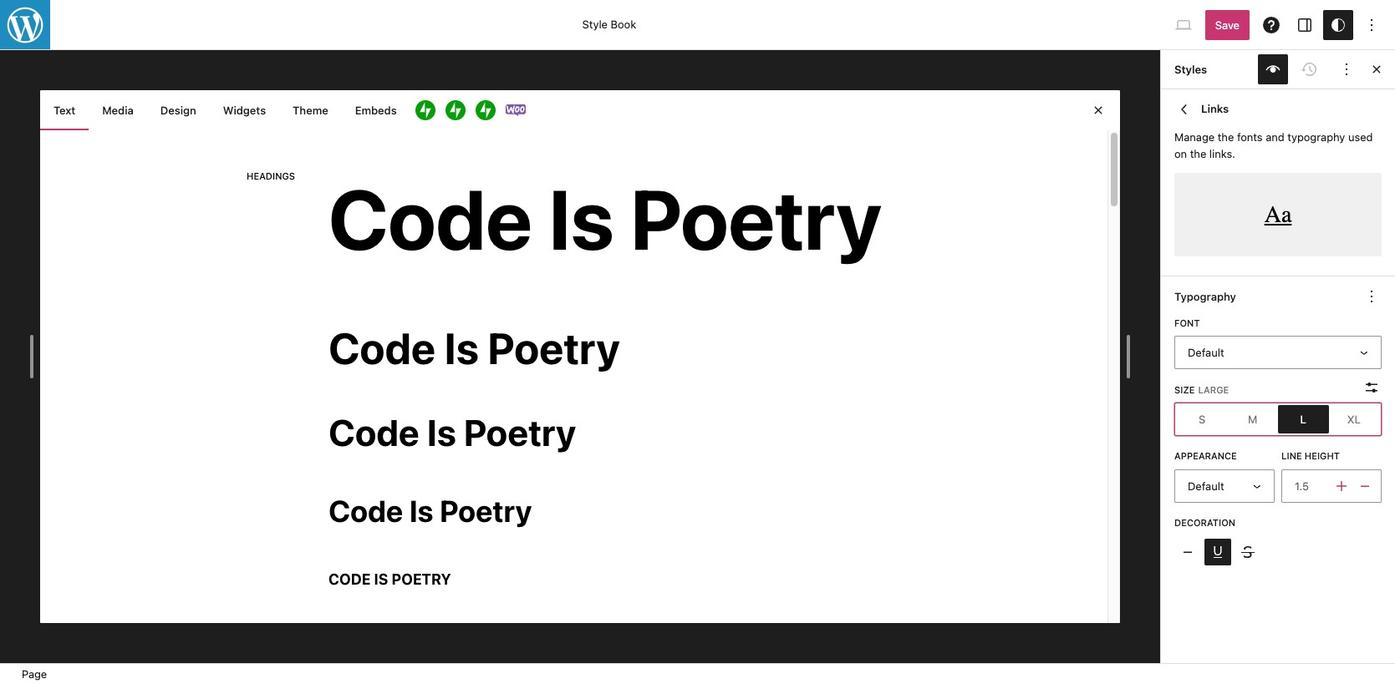 Task type: describe. For each thing, give the bounding box(es) containing it.
size large element
[[1175, 383, 1229, 396]]

style book image
[[1263, 59, 1283, 79]]

media button
[[89, 90, 147, 130]]

font
[[1175, 318, 1200, 329]]

typography
[[1288, 130, 1345, 144]]

design button
[[147, 90, 210, 130]]

theme button
[[279, 90, 342, 130]]

m
[[1248, 413, 1258, 426]]

design
[[160, 104, 196, 117]]

save button
[[1205, 10, 1250, 40]]

manage the fonts and typography used on the links.
[[1175, 130, 1373, 160]]

Extra Large button
[[1329, 406, 1379, 434]]

Line height number field
[[1282, 470, 1332, 503]]

grow image
[[475, 100, 495, 120]]

save
[[1215, 18, 1240, 31]]

appearance
[[1175, 451, 1237, 462]]

strikethrough image
[[1238, 543, 1258, 563]]

page
[[22, 668, 47, 681]]

links.
[[1209, 147, 1235, 160]]

embeds button
[[342, 90, 410, 130]]

on
[[1175, 147, 1187, 160]]

close style book image
[[1088, 100, 1108, 120]]

site icon image
[[0, 0, 52, 51]]

decoration
[[1175, 517, 1236, 528]]

links
[[1201, 102, 1229, 116]]

size large
[[1175, 384, 1229, 395]]

0 vertical spatial the
[[1218, 130, 1234, 144]]

line
[[1282, 451, 1302, 462]]

decrement image
[[1355, 476, 1375, 496]]

text
[[54, 104, 75, 117]]

styles actions menu bar
[[1175, 54, 1362, 84]]

height
[[1305, 451, 1340, 462]]

text button
[[40, 90, 89, 130]]

Large button
[[1278, 406, 1329, 434]]

Medium button
[[1228, 406, 1278, 434]]

fonts
[[1237, 130, 1263, 144]]

revisions image
[[1300, 59, 1320, 79]]

widgets
[[223, 104, 266, 117]]

editor top bar region
[[0, 0, 1395, 50]]

Small button
[[1177, 406, 1228, 434]]

0 horizontal spatial the
[[1190, 147, 1206, 160]]

and
[[1266, 130, 1285, 144]]

line height
[[1282, 451, 1340, 462]]

theme
[[293, 104, 328, 117]]

navigate to the previous view image
[[1175, 99, 1195, 120]]

aa
[[1265, 201, 1292, 228]]



Task type: locate. For each thing, give the bounding box(es) containing it.
none image
[[1178, 543, 1198, 563]]

the down manage
[[1190, 147, 1206, 160]]

increment image
[[1332, 476, 1352, 496]]

set custom size image
[[1362, 378, 1382, 398]]

typography
[[1175, 290, 1236, 303]]

1 vertical spatial the
[[1190, 147, 1206, 160]]

underline image
[[1208, 543, 1228, 563]]

embeds
[[355, 104, 397, 117]]

tab list containing text
[[40, 90, 1120, 130]]

style book
[[582, 18, 636, 31]]

typography options image
[[1362, 287, 1382, 307]]

font size option group
[[1175, 403, 1382, 437]]

default
[[1188, 480, 1224, 493]]

close styles image
[[1367, 59, 1387, 79]]

the up links.
[[1218, 130, 1234, 144]]

book
[[611, 18, 636, 31]]

woocommerce image
[[505, 100, 526, 120]]

view image
[[1174, 15, 1194, 35]]

widgets button
[[210, 90, 279, 130]]

help image
[[1261, 15, 1282, 35]]

default button
[[1175, 470, 1275, 503]]

large
[[1198, 384, 1229, 395]]

1 horizontal spatial the
[[1218, 130, 1234, 144]]

xl
[[1347, 413, 1361, 426]]

the
[[1218, 130, 1234, 144], [1190, 147, 1206, 160]]

manage
[[1175, 130, 1215, 144]]

forms image
[[415, 100, 435, 120]]

styles image
[[1328, 15, 1348, 35]]

style
[[582, 18, 608, 31]]

options image
[[1362, 15, 1382, 35]]

l
[[1300, 413, 1307, 426]]

size
[[1175, 384, 1195, 395]]

s
[[1199, 413, 1206, 426]]

earn image
[[445, 100, 465, 120]]

media
[[102, 104, 134, 117]]

styles
[[1175, 63, 1207, 76]]

style book element
[[40, 90, 1120, 624]]

more image
[[1337, 59, 1357, 79]]

tab list
[[40, 90, 1120, 130]]

used
[[1348, 130, 1373, 144]]

settings image
[[1295, 15, 1315, 35]]



Task type: vqa. For each thing, say whether or not it's contained in the screenshot.
new
no



